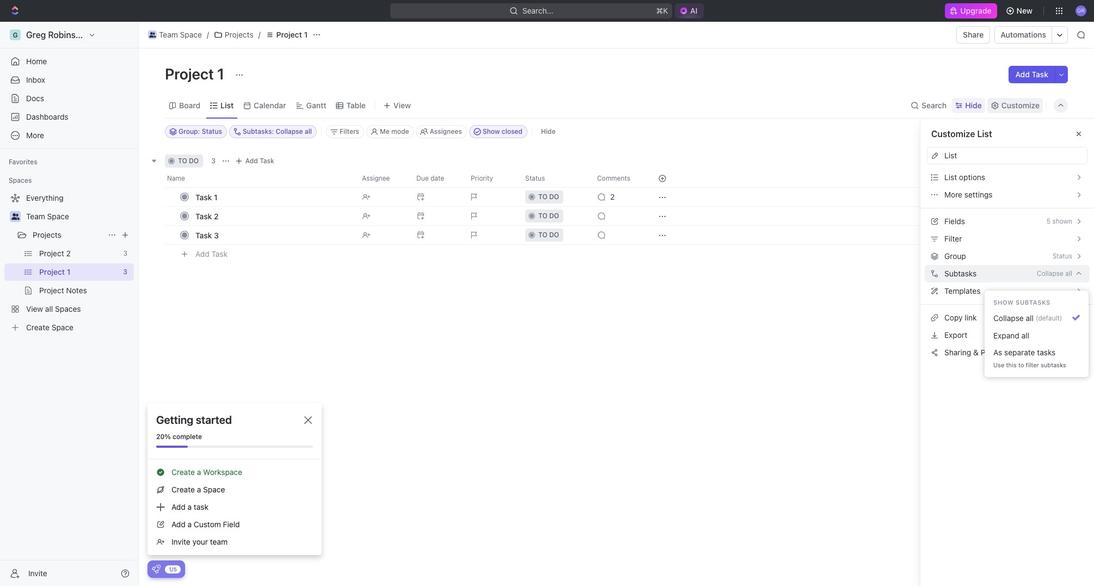 Task type: describe. For each thing, give the bounding box(es) containing it.
expand
[[994, 331, 1020, 340]]

workspace
[[203, 468, 242, 477]]

1 vertical spatial add task button
[[232, 155, 279, 168]]

new button
[[1002, 2, 1039, 20]]

‎task 2
[[195, 212, 219, 221]]

task 3 link
[[193, 227, 353, 243]]

copy
[[945, 313, 963, 322]]

0 vertical spatial project 1
[[276, 30, 308, 39]]

all for expand all
[[1022, 331, 1029, 340]]

share
[[963, 30, 984, 39]]

inbox
[[26, 75, 45, 84]]

20%
[[156, 433, 171, 441]]

calendar link
[[252, 98, 286, 113]]

add a task
[[171, 502, 209, 512]]

team space link inside tree
[[26, 208, 132, 225]]

1 / from the left
[[207, 30, 209, 39]]

hide inside button
[[541, 127, 556, 136]]

0 vertical spatial 3
[[211, 157, 216, 165]]

projects inside tree
[[33, 230, 61, 240]]

0 vertical spatial subtasks
[[1016, 299, 1051, 306]]

gantt
[[306, 100, 326, 110]]

show subtasks
[[994, 299, 1051, 306]]

space inside sidebar navigation
[[47, 212, 69, 221]]

hide button
[[537, 125, 560, 138]]

options
[[959, 173, 985, 182]]

to inside as separate tasks use this to filter subtasks
[[1019, 362, 1024, 369]]

complete
[[173, 433, 202, 441]]

customize for customize
[[1002, 100, 1040, 110]]

1 horizontal spatial project
[[276, 30, 302, 39]]

list link
[[218, 98, 234, 113]]

subtasks
[[945, 269, 977, 278]]

copy link
[[945, 313, 977, 322]]

1/5
[[169, 566, 177, 572]]

list down "customize list"
[[945, 151, 957, 160]]

customize list
[[931, 129, 992, 139]]

&
[[973, 348, 979, 357]]

search button
[[908, 98, 950, 113]]

team
[[210, 537, 228, 547]]

collapse all (default)
[[994, 314, 1062, 323]]

⌘k
[[656, 6, 668, 15]]

add down "task 3"
[[195, 249, 209, 258]]

add task for the bottommost add task button
[[195, 249, 228, 258]]

assignees
[[430, 127, 462, 136]]

table link
[[344, 98, 366, 113]]

onboarding checklist button image
[[152, 565, 161, 574]]

copy link button
[[927, 309, 1088, 327]]

expand all button
[[989, 327, 1085, 345]]

task up 'customize' button
[[1032, 70, 1049, 79]]

user group image
[[149, 32, 156, 38]]

1 vertical spatial add task
[[245, 157, 274, 165]]

field
[[223, 520, 240, 529]]

sharing & permissions button
[[927, 344, 1088, 361]]

separate
[[1004, 348, 1035, 357]]

‎task 2 link
[[193, 208, 353, 224]]

assignees button
[[416, 125, 467, 138]]

create a space
[[171, 485, 225, 494]]

1 inside "link"
[[214, 192, 218, 202]]

list down hide dropdown button
[[977, 129, 992, 139]]

add up 'customize' button
[[1016, 70, 1030, 79]]

invite for invite your team
[[171, 537, 190, 547]]

1 horizontal spatial team
[[159, 30, 178, 39]]

collapse all
[[1037, 269, 1072, 278]]

task down "task 3"
[[212, 249, 228, 258]]

expand all
[[994, 331, 1029, 340]]

gantt link
[[304, 98, 326, 113]]

create for create a space
[[171, 485, 195, 494]]

permissions
[[981, 348, 1023, 357]]

invite for invite
[[28, 569, 47, 578]]

started
[[196, 414, 232, 426]]

upgrade
[[961, 6, 992, 15]]

add down add a task
[[171, 520, 186, 529]]

customize for customize list
[[931, 129, 975, 139]]

favorites
[[9, 158, 37, 166]]

use
[[994, 362, 1005, 369]]

getting
[[156, 414, 193, 426]]

onboarding checklist button element
[[152, 565, 161, 574]]

show
[[994, 299, 1014, 306]]

list options
[[945, 173, 985, 182]]

table
[[346, 100, 366, 110]]

automations
[[1001, 30, 1046, 39]]

0 horizontal spatial project 1
[[165, 65, 228, 83]]

sharing
[[945, 348, 971, 357]]

project 1 link
[[263, 28, 310, 41]]

1 horizontal spatial projects
[[225, 30, 254, 39]]

add up ‎task 1 "link"
[[245, 157, 258, 165]]

customize button
[[987, 98, 1043, 113]]

more
[[945, 190, 963, 199]]

dashboards
[[26, 112, 68, 121]]

task down ‎task 2
[[195, 231, 212, 240]]



Task type: locate. For each thing, give the bounding box(es) containing it.
add task up 'customize' button
[[1016, 70, 1049, 79]]

0 horizontal spatial projects link
[[33, 226, 103, 244]]

team space inside tree
[[26, 212, 69, 221]]

all
[[1066, 269, 1072, 278], [1026, 314, 1034, 323], [1022, 331, 1029, 340]]

‎task 1
[[195, 192, 218, 202]]

1 vertical spatial create
[[171, 485, 195, 494]]

0 vertical spatial team space link
[[145, 28, 205, 41]]

1 vertical spatial hide
[[541, 127, 556, 136]]

a for custom
[[188, 520, 192, 529]]

list right "board"
[[221, 100, 234, 110]]

1 horizontal spatial projects link
[[211, 28, 256, 41]]

2 vertical spatial add task
[[195, 249, 228, 258]]

calendar
[[254, 100, 286, 110]]

1 horizontal spatial team space link
[[145, 28, 205, 41]]

projects link
[[211, 28, 256, 41], [33, 226, 103, 244]]

0 horizontal spatial customize
[[931, 129, 975, 139]]

add task for top add task button
[[1016, 70, 1049, 79]]

20% complete
[[156, 433, 202, 441]]

team space right user group image
[[26, 212, 69, 221]]

3 down 2
[[214, 231, 219, 240]]

0 horizontal spatial team space
[[26, 212, 69, 221]]

create up create a space
[[171, 468, 195, 477]]

add task button up ‎task 1 "link"
[[232, 155, 279, 168]]

0 vertical spatial projects link
[[211, 28, 256, 41]]

0 vertical spatial ‎task
[[195, 192, 212, 202]]

as separate tasks use this to filter subtasks
[[994, 348, 1066, 369]]

0 vertical spatial invite
[[171, 537, 190, 547]]

group
[[945, 251, 966, 261]]

1 vertical spatial space
[[47, 212, 69, 221]]

1 create from the top
[[171, 468, 195, 477]]

docs
[[26, 94, 44, 103]]

2 create from the top
[[171, 485, 195, 494]]

1 vertical spatial 3
[[214, 231, 219, 240]]

1 horizontal spatial to
[[1019, 362, 1024, 369]]

0 horizontal spatial to
[[178, 157, 187, 165]]

0 vertical spatial create
[[171, 468, 195, 477]]

0 vertical spatial add task button
[[1009, 66, 1055, 83]]

projects link inside tree
[[33, 226, 103, 244]]

more settings
[[945, 190, 993, 199]]

1 horizontal spatial invite
[[171, 537, 190, 547]]

search
[[922, 100, 947, 110]]

space right user group icon
[[180, 30, 202, 39]]

a up the task
[[197, 485, 201, 494]]

a up create a space
[[197, 468, 201, 477]]

2 vertical spatial 1
[[214, 192, 218, 202]]

2
[[214, 212, 219, 221]]

‎task
[[195, 192, 212, 202], [195, 212, 212, 221]]

1 vertical spatial project
[[165, 65, 214, 83]]

1 vertical spatial project 1
[[165, 65, 228, 83]]

1 horizontal spatial add task
[[245, 157, 274, 165]]

‎task inside ‎task 2 link
[[195, 212, 212, 221]]

task 3
[[195, 231, 219, 240]]

customize inside button
[[1002, 100, 1040, 110]]

team right user group image
[[26, 212, 45, 221]]

add
[[1016, 70, 1030, 79], [245, 157, 258, 165], [195, 249, 209, 258], [171, 502, 186, 512], [171, 520, 186, 529]]

Search tasks... text field
[[959, 124, 1068, 140]]

create up add a task
[[171, 485, 195, 494]]

projects
[[225, 30, 254, 39], [33, 230, 61, 240]]

filter
[[1026, 362, 1039, 369]]

status
[[1053, 252, 1072, 260]]

task up ‎task 1 "link"
[[260, 157, 274, 165]]

(default)
[[1036, 314, 1062, 322]]

‎task up ‎task 2
[[195, 192, 212, 202]]

inbox link
[[4, 71, 134, 89]]

‎task inside ‎task 1 "link"
[[195, 192, 212, 202]]

1 ‎task from the top
[[195, 192, 212, 202]]

0 vertical spatial team
[[159, 30, 178, 39]]

all down collapse all (default)
[[1022, 331, 1029, 340]]

to right this
[[1019, 362, 1024, 369]]

close image
[[304, 416, 312, 424]]

‎task for ‎task 2
[[195, 212, 212, 221]]

add task button up 'customize' button
[[1009, 66, 1055, 83]]

docs link
[[4, 90, 134, 107]]

1 vertical spatial projects
[[33, 230, 61, 240]]

collapse for collapse all (default)
[[994, 314, 1024, 323]]

0 horizontal spatial hide
[[541, 127, 556, 136]]

create
[[171, 468, 195, 477], [171, 485, 195, 494]]

‎task for ‎task 1
[[195, 192, 212, 202]]

invite
[[171, 537, 190, 547], [28, 569, 47, 578]]

add task button down "task 3"
[[191, 248, 232, 261]]

collapse for collapse all
[[1037, 269, 1064, 278]]

0 horizontal spatial invite
[[28, 569, 47, 578]]

subtasks down tasks
[[1041, 362, 1066, 369]]

invite your team
[[171, 537, 228, 547]]

0 vertical spatial all
[[1066, 269, 1072, 278]]

1 vertical spatial 1
[[217, 65, 224, 83]]

settings
[[965, 190, 993, 199]]

board
[[179, 100, 200, 110]]

user group image
[[11, 213, 19, 220]]

share button
[[957, 26, 991, 44]]

1 vertical spatial collapse
[[994, 314, 1024, 323]]

space down create a workspace
[[203, 485, 225, 494]]

a down add a task
[[188, 520, 192, 529]]

hide button
[[952, 98, 985, 113]]

tree containing team space
[[4, 189, 134, 336]]

all inside 'button'
[[1022, 331, 1029, 340]]

1 vertical spatial team space link
[[26, 208, 132, 225]]

task
[[1032, 70, 1049, 79], [260, 157, 274, 165], [195, 231, 212, 240], [212, 249, 228, 258]]

0 horizontal spatial space
[[47, 212, 69, 221]]

team inside tree
[[26, 212, 45, 221]]

1 vertical spatial projects link
[[33, 226, 103, 244]]

space
[[180, 30, 202, 39], [47, 212, 69, 221], [203, 485, 225, 494]]

automations button
[[995, 27, 1052, 43]]

‎task 1 link
[[193, 189, 353, 205]]

customize down hide dropdown button
[[931, 129, 975, 139]]

a for workspace
[[197, 468, 201, 477]]

add left the task
[[171, 502, 186, 512]]

sidebar navigation
[[0, 22, 139, 586]]

1 vertical spatial all
[[1026, 314, 1034, 323]]

2 vertical spatial space
[[203, 485, 225, 494]]

/
[[207, 30, 209, 39], [258, 30, 261, 39]]

to left do
[[178, 157, 187, 165]]

sharing & permissions
[[945, 348, 1023, 357]]

all for collapse all (default)
[[1026, 314, 1034, 323]]

dashboards link
[[4, 108, 134, 126]]

to
[[178, 157, 187, 165], [1019, 362, 1024, 369]]

0 vertical spatial project
[[276, 30, 302, 39]]

0 vertical spatial hide
[[965, 100, 982, 110]]

tree
[[4, 189, 134, 336]]

0 horizontal spatial /
[[207, 30, 209, 39]]

add task button
[[1009, 66, 1055, 83], [232, 155, 279, 168], [191, 248, 232, 261]]

add task
[[1016, 70, 1049, 79], [245, 157, 274, 165], [195, 249, 228, 258]]

1 horizontal spatial /
[[258, 30, 261, 39]]

2 ‎task from the top
[[195, 212, 212, 221]]

space right user group image
[[47, 212, 69, 221]]

a for space
[[197, 485, 201, 494]]

upgrade link
[[945, 3, 997, 19]]

home
[[26, 57, 47, 66]]

custom
[[194, 520, 221, 529]]

add a custom field
[[171, 520, 240, 529]]

add task up ‎task 1 "link"
[[245, 157, 274, 165]]

team space link
[[145, 28, 205, 41], [26, 208, 132, 225]]

all down show subtasks
[[1026, 314, 1034, 323]]

customize up search tasks... text field
[[1002, 100, 1040, 110]]

1 vertical spatial team space
[[26, 212, 69, 221]]

link
[[965, 313, 977, 322]]

1
[[304, 30, 308, 39], [217, 65, 224, 83], [214, 192, 218, 202]]

1 horizontal spatial team space
[[159, 30, 202, 39]]

team
[[159, 30, 178, 39], [26, 212, 45, 221]]

list up more
[[945, 173, 957, 182]]

favorites button
[[4, 156, 42, 169]]

3 right do
[[211, 157, 216, 165]]

0 horizontal spatial collapse
[[994, 314, 1024, 323]]

this
[[1006, 362, 1017, 369]]

1 vertical spatial ‎task
[[195, 212, 212, 221]]

0 horizontal spatial add task
[[195, 249, 228, 258]]

a for task
[[188, 502, 192, 512]]

2 / from the left
[[258, 30, 261, 39]]

hide inside dropdown button
[[965, 100, 982, 110]]

all for collapse all
[[1066, 269, 1072, 278]]

0 vertical spatial to
[[178, 157, 187, 165]]

tree inside sidebar navigation
[[4, 189, 134, 336]]

add task down "task 3"
[[195, 249, 228, 258]]

project
[[276, 30, 302, 39], [165, 65, 214, 83]]

more settings button
[[927, 186, 1088, 204]]

team space
[[159, 30, 202, 39], [26, 212, 69, 221]]

0 vertical spatial customize
[[1002, 100, 1040, 110]]

to do
[[178, 157, 199, 165]]

1 vertical spatial to
[[1019, 362, 1024, 369]]

0 horizontal spatial projects
[[33, 230, 61, 240]]

search...
[[522, 6, 553, 15]]

1 vertical spatial team
[[26, 212, 45, 221]]

2 vertical spatial add task button
[[191, 248, 232, 261]]

1 vertical spatial invite
[[28, 569, 47, 578]]

your
[[192, 537, 208, 547]]

1 horizontal spatial hide
[[965, 100, 982, 110]]

list inside button
[[945, 173, 957, 182]]

1 horizontal spatial customize
[[1002, 100, 1040, 110]]

hide
[[965, 100, 982, 110], [541, 127, 556, 136]]

2 horizontal spatial add task
[[1016, 70, 1049, 79]]

new
[[1017, 6, 1033, 15]]

invite inside sidebar navigation
[[28, 569, 47, 578]]

customize
[[1002, 100, 1040, 110], [931, 129, 975, 139]]

0 vertical spatial team space
[[159, 30, 202, 39]]

subtasks inside as separate tasks use this to filter subtasks
[[1041, 362, 1066, 369]]

team space right user group icon
[[159, 30, 202, 39]]

all down status
[[1066, 269, 1072, 278]]

1 horizontal spatial project 1
[[276, 30, 308, 39]]

create a workspace
[[171, 468, 242, 477]]

0 vertical spatial projects
[[225, 30, 254, 39]]

team right user group icon
[[159, 30, 178, 39]]

task
[[194, 502, 209, 512]]

1 horizontal spatial space
[[180, 30, 202, 39]]

getting started
[[156, 414, 232, 426]]

0 vertical spatial space
[[180, 30, 202, 39]]

0 vertical spatial add task
[[1016, 70, 1049, 79]]

collapse down "show"
[[994, 314, 1024, 323]]

spaces
[[9, 176, 32, 185]]

subtasks up collapse all (default)
[[1016, 299, 1051, 306]]

1 horizontal spatial collapse
[[1037, 269, 1064, 278]]

board link
[[177, 98, 200, 113]]

2 horizontal spatial space
[[203, 485, 225, 494]]

0 vertical spatial collapse
[[1037, 269, 1064, 278]]

collapse down status
[[1037, 269, 1064, 278]]

create for create a workspace
[[171, 468, 195, 477]]

as
[[994, 348, 1002, 357]]

home link
[[4, 53, 134, 70]]

1 vertical spatial subtasks
[[1041, 362, 1066, 369]]

a left the task
[[188, 502, 192, 512]]

0 horizontal spatial project
[[165, 65, 214, 83]]

0 horizontal spatial team
[[26, 212, 45, 221]]

1 vertical spatial customize
[[931, 129, 975, 139]]

2 vertical spatial all
[[1022, 331, 1029, 340]]

0 vertical spatial 1
[[304, 30, 308, 39]]

0 horizontal spatial team space link
[[26, 208, 132, 225]]

‎task left 2
[[195, 212, 212, 221]]

do
[[189, 157, 199, 165]]

tasks
[[1037, 348, 1056, 357]]

list options button
[[927, 169, 1088, 186]]



Task type: vqa. For each thing, say whether or not it's contained in the screenshot.
'how'
no



